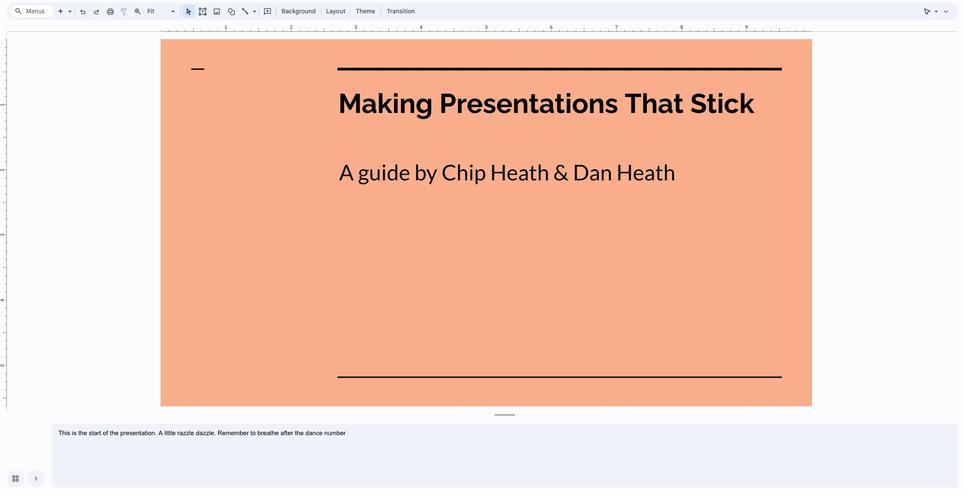 Task type: locate. For each thing, give the bounding box(es) containing it.
navigation
[[0, 463, 45, 494]]

layout
[[326, 7, 346, 15]]

Zoom field
[[145, 5, 179, 18]]

main toolbar
[[31, 0, 419, 354]]

select line image
[[251, 6, 257, 9]]

transition
[[387, 7, 415, 15]]

insert image image
[[212, 5, 222, 17]]

Zoom text field
[[146, 5, 170, 17]]

application
[[0, 0, 966, 494]]

application containing background
[[0, 0, 966, 494]]

theme button
[[352, 5, 379, 18]]

theme
[[356, 7, 376, 15]]

live pointer settings image
[[933, 6, 939, 9]]



Task type: describe. For each thing, give the bounding box(es) containing it.
shape image
[[227, 5, 237, 17]]

Menus field
[[11, 5, 54, 17]]

background
[[282, 7, 316, 15]]

mode and view toolbar
[[921, 3, 954, 20]]

background button
[[278, 5, 320, 18]]

transition button
[[383, 5, 419, 18]]

layout button
[[324, 5, 348, 18]]

new slide with layout image
[[66, 6, 72, 9]]



Task type: vqa. For each thing, say whether or not it's contained in the screenshot.
the Line & paragraph spacing icon
no



